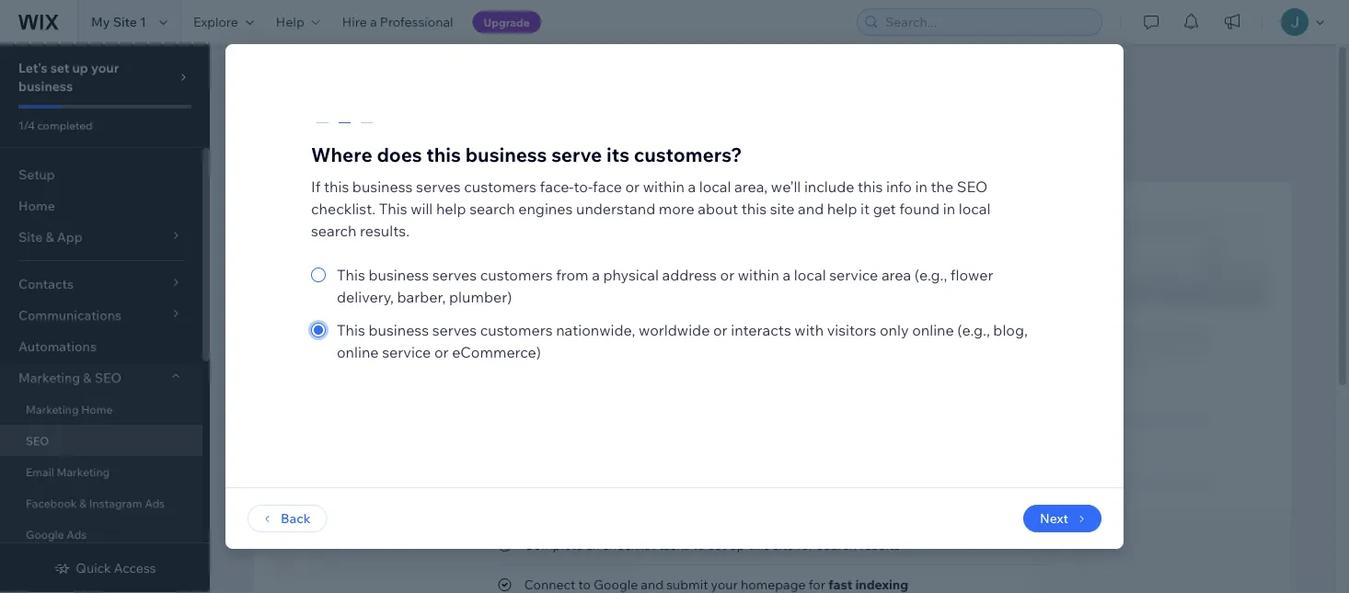 Task type: locate. For each thing, give the bounding box(es) containing it.
checklist
[[377, 140, 438, 158], [602, 537, 656, 554]]

email marketing
[[26, 465, 110, 479]]

serves down by
[[432, 321, 477, 340]]

online
[[418, 282, 455, 298], [912, 321, 954, 340], [337, 343, 379, 362]]

marketing up 'facebook & instagram ads'
[[57, 465, 110, 479]]

0 horizontal spatial up
[[72, 60, 88, 76]]

its
[[606, 142, 629, 167]]

where
[[311, 142, 372, 167]]

get up "face"
[[587, 140, 610, 158]]

name
[[374, 195, 405, 208], [458, 195, 489, 208]]

0 vertical spatial serves
[[416, 178, 461, 196]]

site left "barber,"
[[355, 282, 377, 298]]

0 horizontal spatial within
[[643, 178, 684, 196]]

if
[[311, 178, 321, 196]]

this business serves customers from a physical address or within a local service area (e.g., flower delivery, barber, plumber)
[[337, 266, 994, 306]]

0 vertical spatial setup
[[415, 94, 500, 132]]

hire for hire a professional
[[342, 14, 367, 30]]

the inside see how the seo setup checklist helps this site. watch video
[[1125, 323, 1145, 339]]

service down "barber,"
[[382, 343, 431, 362]]

understand
[[576, 200, 655, 218]]

this right if at left top
[[324, 178, 349, 196]]

this for this business serves customers from a physical address or within a local service area (e.g., flower delivery, barber, plumber)
[[337, 266, 365, 284]]

2 horizontal spatial local
[[959, 200, 991, 218]]

ads down 'facebook & instagram ads'
[[67, 528, 87, 542]]

help right will
[[436, 200, 466, 218]]

0 horizontal spatial results.
[[360, 222, 410, 240]]

results. up the area,
[[722, 140, 771, 158]]

2 horizontal spatial the
[[1125, 323, 1145, 339]]

a left professional
[[370, 14, 377, 30]]

0 vertical spatial results.
[[722, 140, 771, 158]]

2 vertical spatial serves
[[432, 321, 477, 340]]

your down my
[[91, 60, 119, 76]]

this business serves customers nationwide, worldwide or interacts with visitors only online (e.g., blog, online service or ecommerce)
[[337, 321, 1028, 362]]

1 vertical spatial up
[[729, 537, 745, 554]]

serves inside if this business serves customers face-to-face or within a local area, we'll include this info in the seo checklist. this will help search engines understand more about this site and help it get found in local search results.
[[416, 178, 461, 196]]

your right "submit" at bottom
[[711, 577, 738, 593]]

online down delivery,
[[337, 343, 379, 362]]

seo learning hub link
[[1098, 412, 1209, 428]]

business down does
[[352, 178, 413, 196]]

1 vertical spatial setup
[[18, 167, 55, 183]]

: left will
[[405, 195, 407, 208]]

1 horizontal spatial set
[[708, 537, 726, 554]]

help left serve
[[497, 140, 527, 158]]

to inside the seo setup checklist complete all checklist tasks to help this site get found in search results.
[[480, 140, 494, 158]]

1 vertical spatial ads
[[67, 528, 87, 542]]

0 vertical spatial in
[[657, 140, 669, 158]]

get
[[328, 261, 353, 280]]

1 vertical spatial service
[[382, 343, 431, 362]]

customers inside the this business serves customers nationwide, worldwide or interacts with visitors only online (e.g., blog, online service or ecommerce)
[[480, 321, 553, 340]]

the inside if this business serves customers face-to-face or within a local area, we'll include this info in the seo checklist. this will help search engines understand more about this site and help it get found in local search results.
[[931, 178, 954, 196]]

ads
[[145, 496, 165, 510], [67, 528, 87, 542]]

in right info
[[915, 178, 928, 196]]

(e.g., inside "this business serves customers from a physical address or within a local service area (e.g., flower delivery, barber, plumber)"
[[915, 266, 947, 284]]

0 vertical spatial help
[[276, 14, 304, 30]]

1 vertical spatial get
[[873, 200, 896, 218]]

1 horizontal spatial within
[[738, 266, 779, 284]]

complete
[[287, 140, 355, 158], [524, 537, 583, 554]]

0 horizontal spatial homepage
[[383, 261, 458, 280]]

keywords : business search term 1, business search term 2
[[668, 195, 973, 208]]

to up "submit" at bottom
[[693, 537, 705, 554]]

hire left an
[[1098, 474, 1123, 490]]

business inside let's set up your business
[[18, 78, 73, 94]]

found inside the seo setup checklist complete all checklist tasks to help this site get found in search results.
[[613, 140, 654, 158]]

search left 2
[[900, 195, 936, 208]]

business up face-
[[465, 142, 547, 167]]

marketing for marketing & seo
[[18, 370, 80, 386]]

to right the connect
[[578, 577, 591, 593]]

about
[[698, 200, 738, 218]]

2 vertical spatial marketing
[[57, 465, 110, 479]]

ecommerce)
[[452, 343, 541, 362]]

name left will
[[374, 195, 405, 208]]

seo down automations link at the left
[[94, 370, 122, 386]]

marketing inside dropdown button
[[18, 370, 80, 386]]

2 vertical spatial the
[[1125, 323, 1145, 339]]

up right let's on the left of page
[[72, 60, 88, 76]]

get inside the seo setup checklist complete all checklist tasks to help this site get found in search results.
[[587, 140, 610, 158]]

business down "barber,"
[[369, 321, 429, 340]]

1 horizontal spatial local
[[794, 266, 826, 284]]

or right "face"
[[625, 178, 640, 196]]

1 horizontal spatial found
[[613, 140, 654, 158]]

online inside the step 1: get the homepage ready for google search help get this site found online by completing these essential tasks.
[[418, 282, 455, 298]]

service inside "this business serves customers from a physical address or within a local service area (e.g., flower delivery, barber, plumber)"
[[829, 266, 878, 284]]

site
[[113, 14, 137, 30]]

found for the seo setup checklist
[[613, 140, 654, 158]]

found inside the step 1: get the homepage ready for google search help get this site found online by completing these essential tasks.
[[380, 282, 415, 298]]

1 vertical spatial help
[[276, 282, 304, 298]]

upgrade button
[[473, 11, 541, 33]]

1 horizontal spatial setup
[[415, 94, 500, 132]]

an
[[1126, 474, 1140, 490]]

ads right instagram on the bottom of the page
[[145, 496, 165, 510]]

checklist
[[507, 94, 640, 132], [1070, 340, 1126, 356]]

face
[[593, 178, 622, 196]]

search right the area,
[[774, 195, 810, 208]]

0 vertical spatial (e.g.,
[[915, 266, 947, 284]]

within inside "this business serves customers from a physical address or within a local service area (e.g., flower delivery, barber, plumber)"
[[738, 266, 779, 284]]

0 vertical spatial to
[[480, 140, 494, 158]]

site inside if this business serves customers face-to-face or within a local area, we'll include this info in the seo checklist. this will help search engines understand more about this site and help it get found in local search results.
[[770, 200, 795, 218]]

the seo setup checklist complete all checklist tasks to help this site get found in search results.
[[287, 94, 771, 158]]

next
[[1040, 511, 1068, 527]]

1 horizontal spatial your
[[711, 577, 738, 593]]

2 : from the left
[[552, 195, 555, 208]]

0 vertical spatial home
[[18, 198, 55, 214]]

1 horizontal spatial hire
[[1098, 474, 1123, 490]]

2 vertical spatial google
[[594, 577, 638, 593]]

2 vertical spatial get
[[307, 282, 328, 298]]

(e.g., left blog,
[[957, 321, 990, 340]]

serves
[[416, 178, 461, 196], [432, 266, 477, 284], [432, 321, 477, 340]]

1 horizontal spatial all
[[586, 537, 599, 554]]

service
[[829, 266, 878, 284], [382, 343, 431, 362]]

1 vertical spatial in
[[915, 178, 928, 196]]

location right to-
[[606, 195, 651, 208]]

up up connect to google and submit your homepage for fast indexing
[[729, 537, 745, 554]]

0 horizontal spatial online
[[337, 343, 379, 362]]

setup down 1/4
[[18, 167, 55, 183]]

0 vertical spatial google
[[529, 261, 581, 280]]

google inside the step 1: get the homepage ready for google search help get this site found online by completing these essential tasks.
[[529, 261, 581, 280]]

serves up will
[[416, 178, 461, 196]]

service left area
[[829, 266, 878, 284]]

setup
[[415, 94, 500, 132], [18, 167, 55, 183], [1178, 323, 1214, 339]]

1 location from the left
[[506, 195, 552, 208]]

a up more
[[688, 178, 696, 196]]

0 horizontal spatial in
[[657, 140, 669, 158]]

1 horizontal spatial in
[[915, 178, 928, 196]]

email
[[26, 465, 54, 479]]

professional
[[380, 14, 453, 30]]

back
[[281, 511, 311, 527]]

0 horizontal spatial term
[[813, 195, 839, 208]]

0 horizontal spatial checklist
[[377, 140, 438, 158]]

up
[[72, 60, 88, 76], [729, 537, 745, 554]]

this down delivery,
[[337, 321, 365, 340]]

0 vertical spatial local
[[699, 178, 731, 196]]

local
[[699, 178, 731, 196], [959, 200, 991, 218], [794, 266, 826, 284]]

google ads link
[[0, 519, 202, 550]]

business inside the this business serves customers nationwide, worldwide or interacts with visitors only online (e.g., blog, online service or ecommerce)
[[369, 321, 429, 340]]

checklist inside the seo setup checklist complete all checklist tasks to help this site get found in search results.
[[507, 94, 640, 132]]

your inside let's set up your business
[[91, 60, 119, 76]]

found left by
[[380, 282, 415, 298]]

for left results
[[797, 537, 814, 554]]

this down the area,
[[742, 200, 767, 218]]

1 vertical spatial set
[[708, 537, 726, 554]]

step 1: get the homepage ready for google search help get this site found online by completing these essential tasks.
[[276, 261, 674, 298]]

complete down the
[[287, 140, 355, 158]]

location down 'where does this business serve its customers?'
[[506, 195, 552, 208]]

1 horizontal spatial (e.g.,
[[957, 321, 990, 340]]

1 horizontal spatial online
[[418, 282, 455, 298]]

get down '1:'
[[307, 282, 328, 298]]

search inside the step 1: get the homepage ready for google search help get this site found online by completing these essential tasks.
[[584, 261, 633, 280]]

: for keywords
[[721, 195, 723, 208]]

it
[[860, 200, 870, 218]]

2 horizontal spatial online
[[912, 321, 954, 340]]

0 vertical spatial set
[[50, 60, 69, 76]]

0 horizontal spatial search
[[584, 261, 633, 280]]

does
[[377, 142, 422, 167]]

0 horizontal spatial :
[[405, 195, 407, 208]]

0 horizontal spatial setup
[[18, 167, 55, 183]]

home link
[[0, 190, 202, 222]]

customers?
[[634, 142, 742, 167]]

0 vertical spatial homepage
[[383, 261, 458, 280]]

help inside the step 1: get the homepage ready for google search help get this site found online by completing these essential tasks.
[[276, 282, 304, 298]]

0 vertical spatial your
[[91, 60, 119, 76]]

the up helps
[[1125, 323, 1145, 339]]

online left by
[[418, 282, 455, 298]]

2 vertical spatial online
[[337, 343, 379, 362]]

&
[[83, 370, 92, 386], [79, 496, 87, 510]]

seo inside dropdown button
[[94, 370, 122, 386]]

marketing down marketing & seo
[[26, 403, 79, 416]]

homepage
[[383, 261, 458, 280], [741, 577, 806, 593]]

0 vertical spatial found
[[613, 140, 654, 158]]

serves up plumber) at the left of page
[[432, 266, 477, 284]]

help left it
[[827, 200, 857, 218]]

0 horizontal spatial name
[[374, 195, 405, 208]]

for left fast
[[809, 577, 826, 593]]

2 horizontal spatial :
[[721, 195, 723, 208]]

this inside the this business serves customers nationwide, worldwide or interacts with visitors only online (e.g., blog, online service or ecommerce)
[[337, 321, 365, 340]]

setup inside sidebar element
[[18, 167, 55, 183]]

serves for barber,
[[432, 266, 477, 284]]

in right 'its' on the top left of page
[[657, 140, 669, 158]]

customers up plumber) at the left of page
[[480, 266, 553, 284]]

to-
[[574, 178, 593, 196]]

google down facebook
[[26, 528, 64, 542]]

the left 2
[[931, 178, 954, 196]]

seo right an
[[1143, 474, 1170, 490]]

1 horizontal spatial location
[[606, 195, 651, 208]]

local inside "this business serves customers from a physical address or within a local service area (e.g., flower delivery, barber, plumber)"
[[794, 266, 826, 284]]

google right the connect
[[594, 577, 638, 593]]

& inside dropdown button
[[83, 370, 92, 386]]

1 vertical spatial (e.g.,
[[957, 321, 990, 340]]

1 vertical spatial tasks
[[659, 537, 690, 554]]

found down info
[[899, 200, 940, 218]]

1 vertical spatial online
[[912, 321, 954, 340]]

help right explore
[[276, 14, 304, 30]]

interacts
[[731, 321, 791, 340]]

1 vertical spatial complete
[[524, 537, 583, 554]]

in left 2
[[943, 200, 955, 218]]

seo inside if this business serves customers face-to-face or within a local area, we'll include this info in the seo checklist. this will help search engines understand more about this site and help it get found in local search results.
[[957, 178, 988, 196]]

barber,
[[397, 288, 446, 306]]

nationwide,
[[556, 321, 635, 340]]

0 horizontal spatial home
[[18, 198, 55, 214]]

& down automations link at the left
[[83, 370, 92, 386]]

customers inside "this business serves customers from a physical address or within a local service area (e.g., flower delivery, barber, plumber)"
[[480, 266, 553, 284]]

expert
[[1173, 474, 1212, 490]]

get inside the step 1: get the homepage ready for google search help get this site found online by completing these essential tasks.
[[307, 282, 328, 298]]

this for this business serves customers nationwide, worldwide or interacts with visitors only online (e.g., blog, online service or ecommerce)
[[337, 321, 365, 340]]

this down get
[[330, 282, 352, 298]]

set right let's on the left of page
[[50, 60, 69, 76]]

search inside the seo setup checklist complete all checklist tasks to help this site get found in search results.
[[673, 140, 718, 158]]

0 horizontal spatial the
[[357, 261, 380, 280]]

2 vertical spatial customers
[[480, 321, 553, 340]]

seo up helps
[[1148, 323, 1175, 339]]

0 horizontal spatial complete
[[287, 140, 355, 158]]

brand
[[339, 195, 371, 208]]

business inside if this business serves customers face-to-face or within a local area, we'll include this info in the seo checklist. this will help search engines understand more about this site and help it get found in local search results.
[[352, 178, 413, 196]]

marketing
[[18, 370, 80, 386], [26, 403, 79, 416], [57, 465, 110, 479]]

1 horizontal spatial the
[[931, 178, 954, 196]]

business down let's on the left of page
[[18, 78, 73, 94]]

the inside the step 1: get the homepage ready for google search help get this site found online by completing these essential tasks.
[[357, 261, 380, 280]]

0 vertical spatial tasks
[[441, 140, 477, 158]]

tasks
[[441, 140, 477, 158], [659, 537, 690, 554]]

automations
[[18, 339, 97, 355]]

customers down 'where does this business serve its customers?'
[[464, 178, 536, 196]]

1 vertical spatial marketing
[[26, 403, 79, 416]]

and down include
[[798, 200, 824, 218]]

2 vertical spatial for
[[809, 577, 826, 593]]

watch video link
[[1070, 356, 1147, 373]]

2 location from the left
[[606, 195, 651, 208]]

results.
[[722, 140, 771, 158], [360, 222, 410, 240]]

checklist up the watch
[[1070, 340, 1126, 356]]

& right facebook
[[79, 496, 87, 510]]

1 horizontal spatial checklist
[[1070, 340, 1126, 356]]

google ads
[[26, 528, 87, 542]]

1 vertical spatial and
[[641, 577, 664, 593]]

or left ecommerce)
[[434, 343, 449, 362]]

this inside the step 1: get the homepage ready for google search help get this site found online by completing these essential tasks.
[[330, 282, 352, 298]]

serves inside the this business serves customers nationwide, worldwide or interacts with visitors only online (e.g., blog, online service or ecommerce)
[[432, 321, 477, 340]]

2 vertical spatial setup
[[1178, 323, 1214, 339]]

serves inside "this business serves customers from a physical address or within a local service area (e.g., flower delivery, barber, plumber)"
[[432, 266, 477, 284]]

option group containing this business serves customers from a physical address or within a local service area (e.g., flower delivery, barber, plumber)
[[311, 264, 1038, 364]]

to right does
[[480, 140, 494, 158]]

tasks inside the seo setup checklist complete all checklist tasks to help this site get found in search results.
[[441, 140, 477, 158]]

within inside if this business serves customers face-to-face or within a local area, we'll include this info in the seo checklist. this will help search engines understand more about this site and help it get found in local search results.
[[643, 178, 684, 196]]

search up essential
[[584, 261, 633, 280]]

2
[[967, 195, 973, 208]]

0 vertical spatial for
[[505, 261, 526, 280]]

my
[[91, 14, 110, 30]]

0 vertical spatial the
[[931, 178, 954, 196]]

next button
[[1023, 505, 1102, 533]]

homepage inside the step 1: get the homepage ready for google search help get this site found online by completing these essential tasks.
[[383, 261, 458, 280]]

tasks right does
[[441, 140, 477, 158]]

0 horizontal spatial checklist
[[507, 94, 640, 132]]

this inside "this business serves customers from a physical address or within a local service area (e.g., flower delivery, barber, plumber)"
[[337, 266, 365, 284]]

a
[[370, 14, 377, 30], [688, 178, 696, 196], [592, 266, 600, 284], [783, 266, 791, 284]]

1 horizontal spatial tasks
[[659, 537, 690, 554]]

quick access
[[76, 560, 156, 577]]

video
[[1112, 356, 1147, 372]]

online right only
[[912, 321, 954, 340]]

1 horizontal spatial results.
[[722, 140, 771, 158]]

1 vertical spatial the
[[357, 261, 380, 280]]

area
[[882, 266, 911, 284]]

help
[[276, 14, 304, 30], [276, 282, 304, 298]]

plumber)
[[449, 288, 512, 306]]

(e.g., right area
[[915, 266, 947, 284]]

0 horizontal spatial local
[[699, 178, 731, 196]]

keywords
[[668, 195, 721, 208]]

google
[[529, 261, 581, 280], [26, 528, 64, 542], [594, 577, 638, 593]]

1 horizontal spatial checklist
[[602, 537, 656, 554]]

0 vertical spatial online
[[418, 282, 455, 298]]

0 vertical spatial within
[[643, 178, 684, 196]]

and left "submit" at bottom
[[641, 577, 664, 593]]

or right if at left top
[[326, 195, 337, 208]]

physical
[[603, 266, 659, 284]]

within up interacts
[[738, 266, 779, 284]]

checklist inside see how the seo setup checklist helps this site. watch video
[[1070, 340, 1126, 356]]

for up completing
[[505, 261, 526, 280]]

this left the site.
[[1165, 340, 1187, 356]]

a inside hire a professional link
[[370, 14, 377, 30]]

and inside if this business serves customers face-to-face or within a local area, we'll include this info in the seo checklist. this will help search engines understand more about this site and help it get found in local search results.
[[798, 200, 824, 218]]

1 horizontal spatial google
[[529, 261, 581, 280]]

site down we'll
[[770, 200, 795, 218]]

customers for nationwide,
[[480, 321, 553, 340]]

option group
[[311, 264, 1038, 364]]

term left 2
[[939, 195, 965, 208]]

seo up does
[[347, 94, 409, 132]]

help down step on the left top of page
[[276, 282, 304, 298]]

3 : from the left
[[721, 195, 723, 208]]

the
[[287, 94, 340, 132]]

0 vertical spatial &
[[83, 370, 92, 386]]

get right it
[[873, 200, 896, 218]]

0 horizontal spatial your
[[91, 60, 119, 76]]

0 horizontal spatial and
[[641, 577, 664, 593]]

0 horizontal spatial found
[[380, 282, 415, 298]]

1:
[[313, 261, 324, 280]]

0 vertical spatial hire
[[342, 14, 367, 30]]

seo right info
[[957, 178, 988, 196]]

your
[[91, 60, 119, 76], [711, 577, 738, 593]]

this inside if this business serves customers face-to-face or within a local area, we'll include this info in the seo checklist. this will help search engines understand more about this site and help it get found in local search results.
[[379, 200, 407, 218]]

hire
[[342, 14, 367, 30], [1098, 474, 1123, 490]]

include
[[804, 178, 854, 196]]

site inside the seo setup checklist complete all checklist tasks to help this site get found in search results.
[[559, 140, 584, 158]]

if this business serves customers face-to-face or within a local area, we'll include this info in the seo checklist. this will help search engines understand more about this site and help it get found in local search results.
[[311, 178, 991, 240]]

the up delivery,
[[357, 261, 380, 280]]

back button
[[248, 505, 327, 533]]

or
[[625, 178, 640, 196], [326, 195, 337, 208], [720, 266, 735, 284], [713, 321, 728, 340], [434, 343, 449, 362]]

online for blog,
[[337, 343, 379, 362]]

: left to-
[[552, 195, 555, 208]]

help inside the seo setup checklist complete all checklist tasks to help this site get found in search results.
[[497, 140, 527, 158]]

homepage up "barber,"
[[383, 261, 458, 280]]

a right from
[[592, 266, 600, 284]]

1 horizontal spatial home
[[81, 403, 113, 416]]

2 vertical spatial found
[[380, 282, 415, 298]]

term left 1, at the top
[[813, 195, 839, 208]]

local up with
[[794, 266, 826, 284]]

business
[[276, 195, 323, 208], [410, 195, 456, 208], [558, 195, 603, 208], [726, 195, 772, 208], [852, 195, 898, 208]]

0 horizontal spatial google
[[26, 528, 64, 542]]

access
[[114, 560, 156, 577]]

0 horizontal spatial tasks
[[441, 140, 477, 158]]

0 horizontal spatial service
[[382, 343, 431, 362]]

marketing & seo
[[18, 370, 122, 386]]

setup up the site.
[[1178, 323, 1214, 339]]

0 vertical spatial service
[[829, 266, 878, 284]]



Task type: describe. For each thing, give the bounding box(es) containing it.
results. inside if this business serves customers face-to-face or within a local area, we'll include this info in the seo checklist. this will help search engines understand more about this site and help it get found in local search results.
[[360, 222, 410, 240]]

up inside let's set up your business
[[72, 60, 88, 76]]

see how the seo setup checklist helps this site. watch video
[[1070, 323, 1214, 372]]

found inside if this business serves customers face-to-face or within a local area, we'll include this info in the seo checklist. this will help search engines understand more about this site and help it get found in local search results.
[[899, 200, 940, 218]]

this inside the seo setup checklist complete all checklist tasks to help this site get found in search results.
[[531, 140, 556, 158]]

this inside see how the seo setup checklist helps this site. watch video
[[1165, 340, 1187, 356]]

1 business from the left
[[276, 195, 323, 208]]

4 business from the left
[[726, 195, 772, 208]]

sidebar element
[[0, 44, 210, 594]]

0 horizontal spatial ads
[[67, 528, 87, 542]]

search left the engines
[[469, 200, 515, 218]]

& for instagram
[[79, 496, 87, 510]]

my site 1
[[91, 14, 146, 30]]

Search... field
[[880, 9, 1096, 35]]

1 vertical spatial home
[[81, 403, 113, 416]]

google inside google ads link
[[26, 528, 64, 542]]

or inside "this business serves customers from a physical address or within a local service area (e.g., flower delivery, barber, plumber)"
[[720, 266, 735, 284]]

results. inside the seo setup checklist complete all checklist tasks to help this site get found in search results.
[[722, 140, 771, 158]]

we'll
[[771, 178, 801, 196]]

in inside the seo setup checklist complete all checklist tasks to help this site get found in search results.
[[657, 140, 669, 158]]

local for we'll
[[699, 178, 731, 196]]

within for address
[[738, 266, 779, 284]]

1 name from the left
[[374, 195, 405, 208]]

location : business location
[[506, 195, 651, 208]]

1 vertical spatial checklist
[[602, 537, 656, 554]]

: for location
[[552, 195, 555, 208]]

seo learning hub
[[1098, 412, 1209, 428]]

setup inside see how the seo setup checklist helps this site. watch video
[[1178, 323, 1214, 339]]

marketing home
[[26, 403, 113, 416]]

help inside button
[[276, 14, 304, 30]]

results
[[860, 537, 900, 554]]

instagram
[[89, 496, 142, 510]]

3 business from the left
[[558, 195, 603, 208]]

1 horizontal spatial homepage
[[741, 577, 806, 593]]

indexing
[[855, 577, 908, 593]]

1 vertical spatial for
[[797, 537, 814, 554]]

& for seo
[[83, 370, 92, 386]]

local for area
[[794, 266, 826, 284]]

facebook & instagram ads
[[26, 496, 165, 510]]

let's
[[18, 60, 47, 76]]

hire a professional link
[[331, 0, 464, 44]]

visitors
[[827, 321, 876, 340]]

this right does
[[426, 142, 461, 167]]

marketing home link
[[0, 394, 202, 425]]

or left interacts
[[713, 321, 728, 340]]

1/4 completed
[[18, 118, 93, 132]]

seo left learning
[[1098, 412, 1125, 428]]

2 name from the left
[[458, 195, 489, 208]]

complete inside the seo setup checklist complete all checklist tasks to help this site get found in search results.
[[287, 140, 355, 158]]

site.
[[1190, 340, 1214, 356]]

setup inside the seo setup checklist complete all checklist tasks to help this site get found in search results.
[[415, 94, 500, 132]]

upgrade
[[484, 15, 530, 29]]

completed
[[37, 118, 93, 132]]

(e.g., inside the this business serves customers nationwide, worldwide or interacts with visitors only online (e.g., blog, online service or ecommerce)
[[957, 321, 990, 340]]

1 horizontal spatial complete
[[524, 537, 583, 554]]

seo inside the seo setup checklist complete all checklist tasks to help this site get found in search results.
[[347, 94, 409, 132]]

site inside the step 1: get the homepage ready for google search help get this site found online by completing these essential tasks.
[[355, 282, 377, 298]]

search down checklist.
[[311, 222, 357, 240]]

1 vertical spatial your
[[711, 577, 738, 593]]

setup link
[[0, 159, 202, 190]]

1 vertical spatial all
[[586, 537, 599, 554]]

where does this business serve its customers?
[[311, 142, 742, 167]]

by
[[458, 282, 472, 298]]

engines
[[518, 200, 573, 218]]

within for face
[[643, 178, 684, 196]]

hub
[[1184, 412, 1209, 428]]

search up fast
[[817, 537, 857, 554]]

this up connect to google and submit your homepage for fast indexing
[[748, 537, 770, 554]]

customers for from
[[480, 266, 553, 284]]

2 term from the left
[[939, 195, 965, 208]]

site up connect to google and submit your homepage for fast indexing
[[773, 537, 794, 554]]

marketing for marketing home
[[26, 403, 79, 416]]

explore
[[193, 14, 238, 30]]

quick
[[76, 560, 111, 577]]

facebook
[[26, 496, 77, 510]]

hire an seo expert
[[1098, 474, 1212, 490]]

how
[[1097, 323, 1122, 339]]

connect to google and submit your homepage for fast indexing
[[524, 577, 908, 593]]

flower
[[950, 266, 994, 284]]

delivery,
[[337, 288, 394, 306]]

address
[[662, 266, 717, 284]]

1 vertical spatial local
[[959, 200, 991, 218]]

service inside the this business serves customers nationwide, worldwide or interacts with visitors only online (e.g., blog, online service or ecommerce)
[[382, 343, 431, 362]]

will
[[411, 200, 433, 218]]

info
[[886, 178, 912, 196]]

quick access button
[[54, 560, 156, 577]]

1 horizontal spatial up
[[729, 537, 745, 554]]

automations link
[[0, 331, 202, 363]]

all inside the seo setup checklist complete all checklist tasks to help this site get found in search results.
[[358, 140, 373, 158]]

1 horizontal spatial search
[[774, 195, 810, 208]]

submit
[[666, 577, 708, 593]]

business inside "this business serves customers from a physical address or within a local service area (e.g., flower delivery, barber, plumber)"
[[369, 266, 429, 284]]

connect
[[524, 577, 575, 593]]

2/7
[[942, 272, 959, 286]]

a up interacts
[[783, 266, 791, 284]]

business or brand name : business name
[[276, 195, 489, 208]]

step
[[276, 261, 309, 280]]

marketing & seo button
[[0, 363, 202, 394]]

helps
[[1129, 340, 1162, 356]]

5 business from the left
[[852, 195, 898, 208]]

2 horizontal spatial in
[[943, 200, 955, 218]]

seo link
[[0, 425, 202, 456]]

1:12 button
[[1070, 210, 1269, 306]]

seo inside see how the seo setup checklist helps this site. watch video
[[1148, 323, 1175, 339]]

ready
[[462, 261, 502, 280]]

learning
[[1128, 412, 1181, 428]]

essential
[[583, 282, 636, 298]]

serves for ecommerce)
[[432, 321, 477, 340]]

home inside "link"
[[18, 198, 55, 214]]

serve
[[551, 142, 602, 167]]

step 1: get the homepage ready for google search heading
[[276, 260, 674, 282]]

1 : from the left
[[405, 195, 407, 208]]

this up it
[[858, 178, 883, 196]]

checklist inside the seo setup checklist complete all checklist tasks to help this site get found in search results.
[[377, 140, 438, 158]]

a inside if this business serves customers face-to-face or within a local area, we'll include this info in the seo checklist. this will help search engines understand more about this site and help it get found in local search results.
[[688, 178, 696, 196]]

or inside if this business serves customers face-to-face or within a local area, we'll include this info in the seo checklist. this will help search engines understand more about this site and help it get found in local search results.
[[625, 178, 640, 196]]

only
[[880, 321, 909, 340]]

1 term from the left
[[813, 195, 839, 208]]

2 vertical spatial to
[[578, 577, 591, 593]]

hire a professional
[[342, 14, 453, 30]]

email marketing link
[[0, 456, 202, 488]]

hire for hire an seo expert
[[1098, 474, 1123, 490]]

set inside let's set up your business
[[50, 60, 69, 76]]

seo up email
[[26, 434, 49, 448]]

2 horizontal spatial google
[[594, 577, 638, 593]]

0 horizontal spatial help
[[436, 200, 466, 218]]

found for step 1: get the homepage ready for google search
[[380, 282, 415, 298]]

area,
[[734, 178, 768, 196]]

for inside the step 1: get the homepage ready for google search help get this site found online by completing these essential tasks.
[[505, 261, 526, 280]]

more
[[659, 200, 695, 218]]

get inside if this business serves customers face-to-face or within a local area, we'll include this info in the seo checklist. this will help search engines understand more about this site and help it get found in local search results.
[[873, 200, 896, 218]]

1
[[140, 14, 146, 30]]

face-
[[540, 178, 574, 196]]

2 business from the left
[[410, 195, 456, 208]]

customers inside if this business serves customers face-to-face or within a local area, we'll include this info in the seo checklist. this will help search engines understand more about this site and help it get found in local search results.
[[464, 178, 536, 196]]

0 vertical spatial ads
[[145, 496, 165, 510]]

1 vertical spatial to
[[693, 537, 705, 554]]

1/4
[[18, 118, 35, 132]]

hire an seo expert link
[[1098, 474, 1212, 490]]

complete all checklist tasks to set up this site for search results
[[524, 537, 900, 554]]

2 horizontal spatial search
[[900, 195, 936, 208]]

these
[[546, 282, 580, 298]]

let's set up your business
[[18, 60, 119, 94]]

2 horizontal spatial help
[[827, 200, 857, 218]]

online for found
[[418, 282, 455, 298]]

1:12
[[1230, 273, 1252, 289]]

see
[[1070, 323, 1094, 339]]



Task type: vqa. For each thing, say whether or not it's contained in the screenshot.
Marketing
yes



